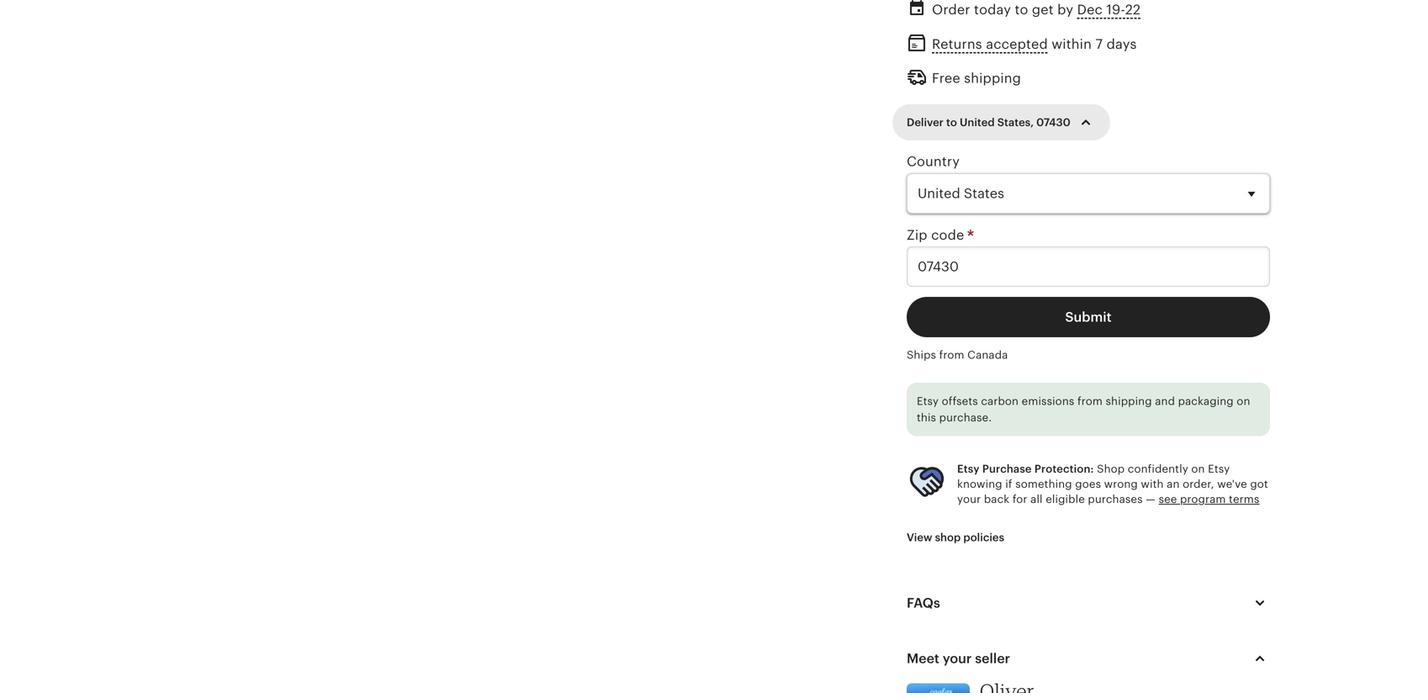 Task type: vqa. For each thing, say whether or not it's contained in the screenshot.
in to the right
no



Task type: locate. For each thing, give the bounding box(es) containing it.
to
[[1015, 2, 1029, 17], [947, 116, 958, 129]]

0 vertical spatial from
[[940, 349, 965, 361]]

submit button
[[907, 297, 1271, 337]]

states,
[[998, 116, 1034, 129]]

purchase
[[983, 463, 1032, 475]]

days
[[1107, 37, 1137, 52]]

submit
[[1066, 310, 1112, 325]]

deliver to united states, 07430
[[907, 116, 1071, 129]]

this
[[917, 412, 937, 424]]

shipping
[[965, 71, 1022, 86], [1106, 395, 1153, 408]]

1 horizontal spatial etsy
[[958, 463, 980, 475]]

0 horizontal spatial etsy
[[917, 395, 939, 408]]

policies
[[964, 531, 1005, 544]]

an
[[1167, 478, 1180, 491]]

country
[[907, 154, 960, 169]]

canada
[[968, 349, 1009, 361]]

0 horizontal spatial from
[[940, 349, 965, 361]]

on
[[1237, 395, 1251, 408], [1192, 463, 1206, 475]]

on right packaging
[[1237, 395, 1251, 408]]

today
[[975, 2, 1012, 17]]

returns accepted within 7 days
[[932, 37, 1137, 52]]

etsy for etsy purchase protection:
[[958, 463, 980, 475]]

view shop policies
[[907, 531, 1005, 544]]

0 horizontal spatial shipping
[[965, 71, 1022, 86]]

knowing
[[958, 478, 1003, 491]]

your right meet
[[943, 651, 972, 667]]

get
[[1033, 2, 1054, 17]]

and
[[1156, 395, 1176, 408]]

1 vertical spatial to
[[947, 116, 958, 129]]

ships from canada
[[907, 349, 1009, 361]]

from right emissions
[[1078, 395, 1103, 408]]

1 horizontal spatial shipping
[[1106, 395, 1153, 408]]

carbon
[[982, 395, 1019, 408]]

etsy purchase protection:
[[958, 463, 1095, 475]]

1 vertical spatial on
[[1192, 463, 1206, 475]]

meet your seller
[[907, 651, 1011, 667]]

from
[[940, 349, 965, 361], [1078, 395, 1103, 408]]

2 horizontal spatial etsy
[[1209, 463, 1231, 475]]

within
[[1052, 37, 1092, 52]]

shipping left "and"
[[1106, 395, 1153, 408]]

all
[[1031, 493, 1043, 506]]

from inside etsy offsets carbon emissions from shipping and packaging on this purchase.
[[1078, 395, 1103, 408]]

by
[[1058, 2, 1074, 17]]

on up order,
[[1192, 463, 1206, 475]]

etsy offsets carbon emissions from shipping and packaging on this purchase.
[[917, 395, 1251, 424]]

to left united
[[947, 116, 958, 129]]

your inside 'shop confidently on etsy knowing if something goes wrong with an order, we've got your back for all eligible purchases —'
[[958, 493, 981, 506]]

etsy up we've
[[1209, 463, 1231, 475]]

7
[[1096, 37, 1103, 52]]

etsy inside etsy offsets carbon emissions from shipping and packaging on this purchase.
[[917, 395, 939, 408]]

offsets
[[942, 395, 979, 408]]

0 vertical spatial your
[[958, 493, 981, 506]]

0 vertical spatial to
[[1015, 2, 1029, 17]]

1 vertical spatial shipping
[[1106, 395, 1153, 408]]

shop confidently on etsy knowing if something goes wrong with an order, we've got your back for all eligible purchases —
[[958, 463, 1269, 506]]

something
[[1016, 478, 1073, 491]]

0 vertical spatial shipping
[[965, 71, 1022, 86]]

Zip code text field
[[907, 247, 1271, 287]]

see program terms
[[1159, 493, 1260, 506]]

your down knowing
[[958, 493, 981, 506]]

shipping down 'returns accepted' button on the right of page
[[965, 71, 1022, 86]]

protection:
[[1035, 463, 1095, 475]]

your
[[958, 493, 981, 506], [943, 651, 972, 667]]

etsy
[[917, 395, 939, 408], [958, 463, 980, 475], [1209, 463, 1231, 475]]

0 vertical spatial on
[[1237, 395, 1251, 408]]

from right ships
[[940, 349, 965, 361]]

shop
[[1098, 463, 1125, 475]]

meet your seller button
[[892, 639, 1286, 679]]

1 horizontal spatial from
[[1078, 395, 1103, 408]]

1 vertical spatial your
[[943, 651, 972, 667]]

we've
[[1218, 478, 1248, 491]]

view shop policies button
[[895, 523, 1017, 553]]

with
[[1142, 478, 1164, 491]]

etsy inside 'shop confidently on etsy knowing if something goes wrong with an order, we've got your back for all eligible purchases —'
[[1209, 463, 1231, 475]]

free shipping
[[932, 71, 1022, 86]]

to left get on the right top
[[1015, 2, 1029, 17]]

0 horizontal spatial to
[[947, 116, 958, 129]]

0 horizontal spatial on
[[1192, 463, 1206, 475]]

goes
[[1076, 478, 1102, 491]]

packaging
[[1179, 395, 1234, 408]]

to inside dropdown button
[[947, 116, 958, 129]]

etsy up this
[[917, 395, 939, 408]]

1 horizontal spatial on
[[1237, 395, 1251, 408]]

1 vertical spatial from
[[1078, 395, 1103, 408]]

order today to get by dec 19-22
[[932, 2, 1141, 17]]

etsy up knowing
[[958, 463, 980, 475]]

order
[[932, 2, 971, 17]]



Task type: describe. For each thing, give the bounding box(es) containing it.
dec
[[1078, 2, 1103, 17]]

19-
[[1107, 2, 1126, 17]]

seller
[[976, 651, 1011, 667]]

got
[[1251, 478, 1269, 491]]

terms
[[1230, 493, 1260, 506]]

eligible
[[1046, 493, 1086, 506]]

meet
[[907, 651, 940, 667]]

if
[[1006, 478, 1013, 491]]

dec 19-22 button
[[1078, 0, 1141, 22]]

for
[[1013, 493, 1028, 506]]

code
[[932, 227, 965, 243]]

1 horizontal spatial to
[[1015, 2, 1029, 17]]

22
[[1126, 2, 1141, 17]]

emissions
[[1022, 395, 1075, 408]]

ships
[[907, 349, 937, 361]]

accepted
[[986, 37, 1048, 52]]

returns
[[932, 37, 983, 52]]

faqs
[[907, 596, 941, 611]]

on inside 'shop confidently on etsy knowing if something goes wrong with an order, we've got your back for all eligible purchases —'
[[1192, 463, 1206, 475]]

shipping inside etsy offsets carbon emissions from shipping and packaging on this purchase.
[[1106, 395, 1153, 408]]

purchase.
[[940, 412, 992, 424]]

program
[[1181, 493, 1227, 506]]

zip code
[[907, 227, 968, 243]]

on inside etsy offsets carbon emissions from shipping and packaging on this purchase.
[[1237, 395, 1251, 408]]

zip
[[907, 227, 928, 243]]

wrong
[[1105, 478, 1139, 491]]

order,
[[1183, 478, 1215, 491]]

back
[[984, 493, 1010, 506]]

see
[[1159, 493, 1178, 506]]

07430
[[1037, 116, 1071, 129]]

confidently
[[1128, 463, 1189, 475]]

shop
[[935, 531, 961, 544]]

returns accepted button
[[932, 32, 1048, 57]]

etsy for etsy offsets carbon emissions from shipping and packaging on this purchase.
[[917, 395, 939, 408]]

united
[[960, 116, 995, 129]]

deliver to united states, 07430 button
[[895, 105, 1109, 140]]

—
[[1146, 493, 1156, 506]]

see program terms link
[[1159, 493, 1260, 506]]

faqs button
[[892, 583, 1286, 624]]

view
[[907, 531, 933, 544]]

deliver
[[907, 116, 944, 129]]

your inside dropdown button
[[943, 651, 972, 667]]

free
[[932, 71, 961, 86]]

purchases
[[1089, 493, 1143, 506]]



